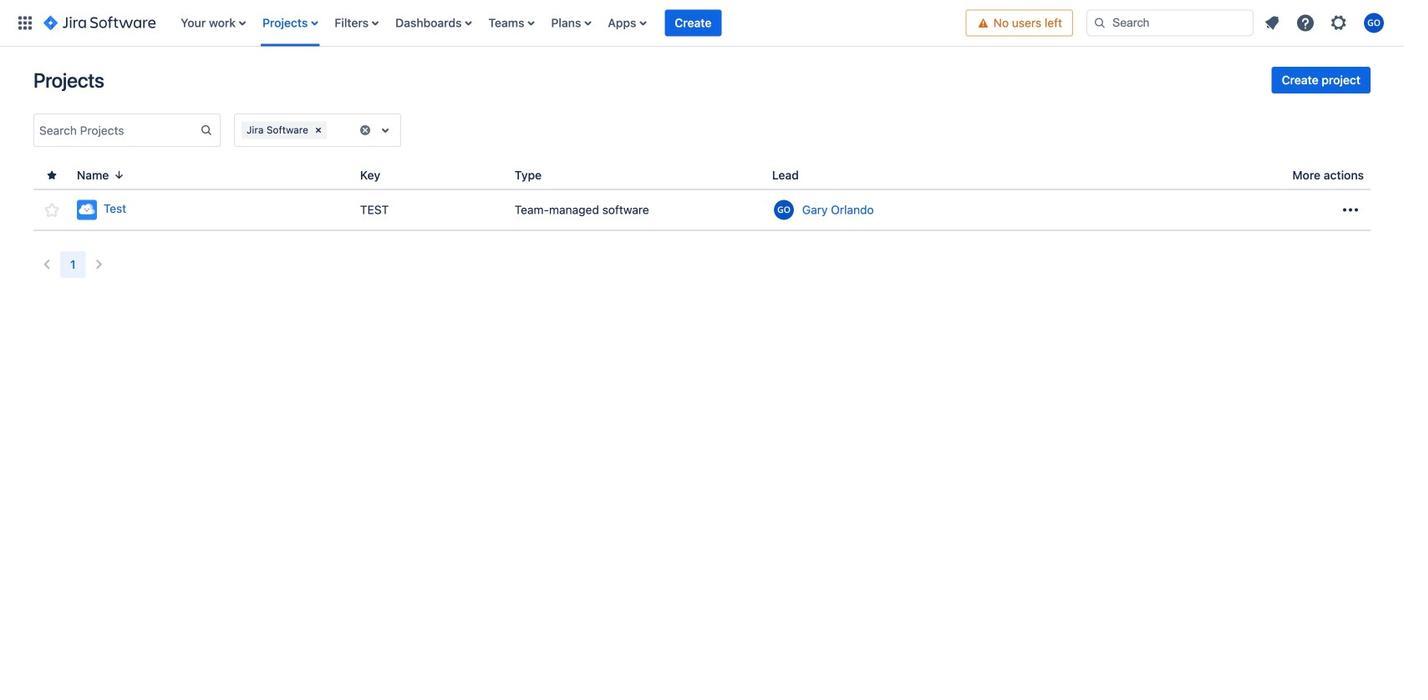 Task type: describe. For each thing, give the bounding box(es) containing it.
clear image
[[359, 124, 372, 137]]

your profile and settings image
[[1364, 13, 1384, 33]]

star test image
[[42, 200, 62, 220]]

Search field
[[1086, 10, 1254, 36]]

0 horizontal spatial list
[[172, 0, 966, 46]]

search image
[[1093, 16, 1106, 30]]

clear image
[[312, 124, 325, 137]]



Task type: vqa. For each thing, say whether or not it's contained in the screenshot.
Sidebar element
no



Task type: locate. For each thing, give the bounding box(es) containing it.
list item
[[665, 0, 722, 46]]

notifications image
[[1262, 13, 1282, 33]]

Search Projects text field
[[34, 119, 200, 142]]

banner
[[0, 0, 1404, 47]]

previous image
[[37, 255, 57, 275]]

open image
[[375, 120, 395, 140]]

appswitcher icon image
[[15, 13, 35, 33]]

next image
[[89, 255, 109, 275]]

1 horizontal spatial list
[[1257, 8, 1394, 38]]

list
[[172, 0, 966, 46], [1257, 8, 1394, 38]]

group
[[1272, 67, 1371, 94]]

primary element
[[10, 0, 966, 46]]

settings image
[[1329, 13, 1349, 33]]

help image
[[1295, 13, 1315, 33]]

None search field
[[1086, 10, 1254, 36]]

more image
[[1340, 200, 1361, 220]]

jira software image
[[43, 13, 156, 33], [43, 13, 156, 33]]



